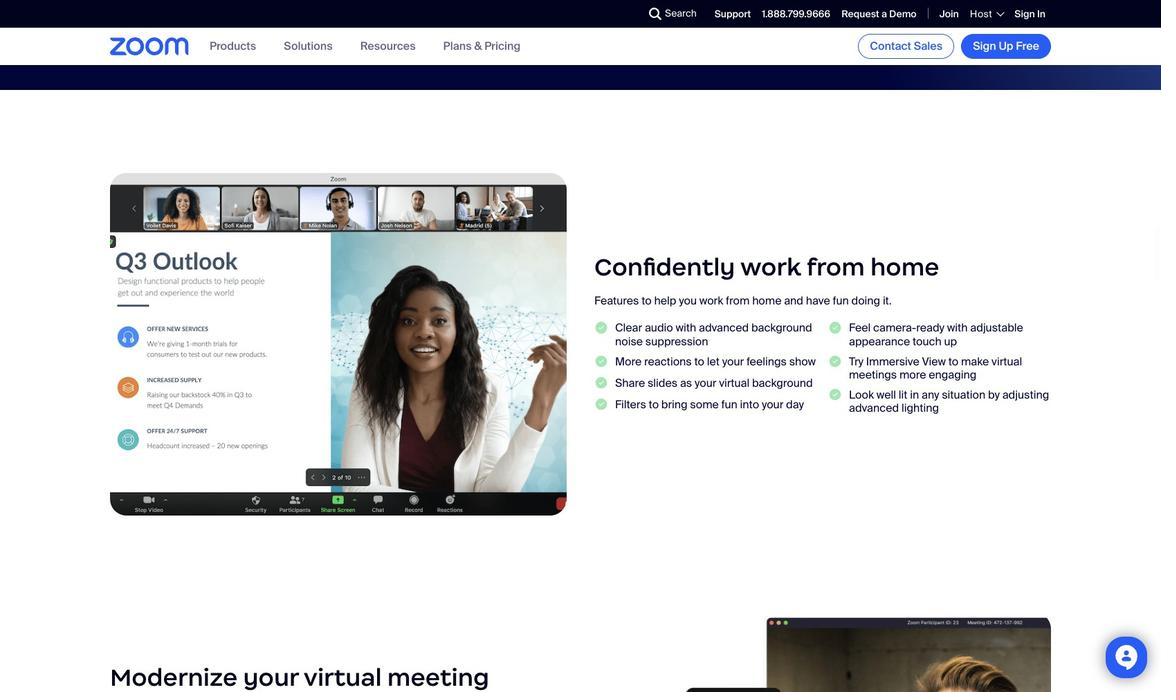 Task type: vqa. For each thing, say whether or not it's contained in the screenshot.
fun
yes



Task type: locate. For each thing, give the bounding box(es) containing it.
from
[[807, 252, 865, 283], [726, 294, 750, 308]]

0 vertical spatial work
[[740, 252, 801, 283]]

1 with from the left
[[676, 321, 696, 336]]

home
[[871, 252, 940, 283], [752, 294, 782, 308]]

in
[[1037, 7, 1046, 20]]

with
[[676, 321, 696, 336], [947, 321, 968, 336]]

1.888.799.9666
[[762, 7, 831, 20]]

contact sales link
[[858, 34, 954, 59]]

virtual up into
[[719, 376, 750, 391]]

background
[[751, 321, 812, 336], [752, 376, 813, 391]]

0 vertical spatial sign
[[1015, 7, 1035, 20]]

1 horizontal spatial virtual
[[992, 354, 1022, 369]]

look well lit in any situation by adjusting advanced lighting
[[849, 388, 1049, 416]]

to inside "try immersive view to make virtual meetings more engaging"
[[949, 354, 959, 369]]

0 horizontal spatial advanced
[[699, 321, 749, 336]]

join
[[940, 7, 959, 20]]

sign up free
[[973, 39, 1039, 53]]

your
[[722, 354, 744, 369], [695, 376, 717, 391], [762, 398, 784, 412]]

fun left into
[[721, 398, 738, 412]]

from up clear audio with advanced background noise suppression
[[726, 294, 750, 308]]

request
[[842, 7, 879, 20]]

free
[[1016, 39, 1039, 53]]

sign up free link
[[961, 34, 1051, 59]]

host
[[970, 8, 993, 20]]

1 vertical spatial background
[[752, 376, 813, 391]]

your right "let"
[[722, 354, 744, 369]]

meetings
[[849, 368, 897, 382]]

your left day
[[762, 398, 784, 412]]

more
[[900, 368, 926, 382]]

fun right 'have'
[[833, 294, 849, 308]]

0 horizontal spatial fun
[[721, 398, 738, 412]]

0 horizontal spatial home
[[752, 294, 782, 308]]

background inside clear audio with advanced background noise suppression
[[751, 321, 812, 336]]

advanced down meetings
[[849, 401, 899, 416]]

0 horizontal spatial from
[[726, 294, 750, 308]]

appearance
[[849, 334, 910, 349]]

show
[[789, 354, 816, 369]]

2 with from the left
[[947, 321, 968, 336]]

sign for sign in
[[1015, 7, 1035, 20]]

try immersive view to make virtual meetings more engaging
[[849, 354, 1022, 382]]

0 vertical spatial from
[[807, 252, 865, 283]]

try
[[849, 354, 864, 369]]

as
[[680, 376, 692, 391]]

virtual
[[992, 354, 1022, 369], [719, 376, 750, 391]]

contact sales
[[870, 39, 943, 53]]

0 horizontal spatial sign
[[973, 39, 996, 53]]

to left help
[[642, 294, 652, 308]]

support link
[[715, 7, 751, 20]]

from up 'have'
[[807, 252, 865, 283]]

doing
[[852, 294, 880, 308]]

home up "it."
[[871, 252, 940, 283]]

work up the and
[[740, 252, 801, 283]]

0 vertical spatial background
[[751, 321, 812, 336]]

0 vertical spatial advanced
[[699, 321, 749, 336]]

1 horizontal spatial from
[[807, 252, 865, 283]]

2 horizontal spatial your
[[762, 398, 784, 412]]

solutions
[[284, 39, 333, 54]]

advanced down the features to help you work from home and have fun doing it. at the right of page
[[699, 321, 749, 336]]

1 vertical spatial virtual
[[719, 376, 750, 391]]

well
[[877, 388, 896, 402]]

0 horizontal spatial with
[[676, 321, 696, 336]]

background down the and
[[751, 321, 812, 336]]

solutions button
[[284, 39, 333, 54]]

with inside clear audio with advanced background noise suppression
[[676, 321, 696, 336]]

virtual right make on the bottom right
[[992, 354, 1022, 369]]

situation
[[942, 388, 986, 402]]

fun
[[833, 294, 849, 308], [721, 398, 738, 412]]

to right view
[[949, 354, 959, 369]]

0 horizontal spatial virtual
[[719, 376, 750, 391]]

with inside 'feel camera-ready with adjustable appearance touch up'
[[947, 321, 968, 336]]

1 horizontal spatial with
[[947, 321, 968, 336]]

1 vertical spatial advanced
[[849, 401, 899, 416]]

reactions
[[644, 354, 692, 369]]

background up day
[[752, 376, 813, 391]]

work right you
[[699, 294, 723, 308]]

products
[[210, 39, 256, 54]]

with right "ready"
[[947, 321, 968, 336]]

support
[[715, 7, 751, 20]]

None search field
[[599, 3, 653, 25]]

join link
[[940, 7, 959, 20]]

advanced
[[699, 321, 749, 336], [849, 401, 899, 416]]

work from home image
[[110, 173, 567, 516]]

1 horizontal spatial your
[[722, 354, 744, 369]]

up
[[999, 39, 1014, 53]]

lit
[[899, 388, 908, 402]]

1 vertical spatial fun
[[721, 398, 738, 412]]

sign
[[1015, 7, 1035, 20], [973, 39, 996, 53]]

more reactions to let your feelings show
[[615, 354, 816, 369]]

1 horizontal spatial advanced
[[849, 401, 899, 416]]

sign left in
[[1015, 7, 1035, 20]]

more
[[615, 354, 642, 369]]

look
[[849, 388, 874, 402]]

work
[[740, 252, 801, 283], [699, 294, 723, 308]]

1 horizontal spatial home
[[871, 252, 940, 283]]

1 horizontal spatial fun
[[833, 294, 849, 308]]

share slides as your virtual background
[[615, 376, 813, 391]]

sales
[[914, 39, 943, 53]]

camera-
[[873, 321, 916, 336]]

advanced inside 'look well lit in any situation by adjusting advanced lighting'
[[849, 401, 899, 416]]

to
[[642, 294, 652, 308], [694, 354, 704, 369], [949, 354, 959, 369], [649, 398, 659, 412]]

with right audio
[[676, 321, 696, 336]]

sign left up
[[973, 39, 996, 53]]

your right as
[[695, 376, 717, 391]]

0 vertical spatial home
[[871, 252, 940, 283]]

1 vertical spatial work
[[699, 294, 723, 308]]

view
[[922, 354, 946, 369]]

1 vertical spatial sign
[[973, 39, 996, 53]]

0 horizontal spatial your
[[695, 376, 717, 391]]

home left the and
[[752, 294, 782, 308]]

search image
[[649, 8, 662, 20]]

1 horizontal spatial sign
[[1015, 7, 1035, 20]]

to left "let"
[[694, 354, 704, 369]]

&
[[474, 39, 482, 54]]

touch
[[913, 334, 942, 349]]

0 vertical spatial virtual
[[992, 354, 1022, 369]]



Task type: describe. For each thing, give the bounding box(es) containing it.
ready
[[916, 321, 945, 336]]

1 vertical spatial from
[[726, 294, 750, 308]]

search image
[[649, 8, 662, 20]]

clear
[[615, 321, 642, 336]]

1.888.799.9666 link
[[762, 7, 831, 20]]

request a demo
[[842, 7, 917, 20]]

noise
[[615, 334, 643, 349]]

suppression
[[646, 334, 708, 349]]

virtual inside "try immersive view to make virtual meetings more engaging"
[[992, 354, 1022, 369]]

contact
[[870, 39, 911, 53]]

in
[[910, 388, 919, 402]]

resources button
[[360, 39, 416, 54]]

confidently
[[594, 252, 735, 283]]

clear audio with advanced background noise suppression
[[615, 321, 812, 349]]

features to help you work from home and have fun doing it.
[[594, 294, 892, 308]]

1 vertical spatial home
[[752, 294, 782, 308]]

products button
[[210, 39, 256, 54]]

share
[[615, 376, 645, 391]]

resources
[[360, 39, 416, 54]]

sign for sign up free
[[973, 39, 996, 53]]

plans & pricing link
[[443, 39, 521, 54]]

it.
[[883, 294, 892, 308]]

day
[[786, 398, 804, 412]]

by
[[988, 388, 1000, 402]]

host button
[[970, 8, 1004, 20]]

slides
[[648, 376, 678, 391]]

filters to bring some fun into your day
[[615, 398, 804, 412]]

immersive
[[866, 354, 920, 369]]

request a demo link
[[842, 7, 917, 20]]

into
[[740, 398, 759, 412]]

feel camera-ready with adjustable appearance touch up
[[849, 321, 1023, 349]]

have
[[806, 294, 830, 308]]

filters
[[615, 398, 646, 412]]

and
[[784, 294, 803, 308]]

make
[[961, 354, 989, 369]]

0 vertical spatial fun
[[833, 294, 849, 308]]

advanced inside clear audio with advanced background noise suppression
[[699, 321, 749, 336]]

2 vertical spatial your
[[762, 398, 784, 412]]

let
[[707, 354, 720, 369]]

bring
[[661, 398, 688, 412]]

1 horizontal spatial work
[[740, 252, 801, 283]]

adjustable
[[970, 321, 1023, 336]]

1 vertical spatial your
[[695, 376, 717, 391]]

lighting
[[902, 401, 939, 416]]

adjusting
[[1003, 388, 1049, 402]]

you
[[679, 294, 697, 308]]

to left bring
[[649, 398, 659, 412]]

up
[[944, 334, 957, 349]]

audio
[[645, 321, 673, 336]]

sign in link
[[1015, 7, 1046, 20]]

search
[[665, 7, 697, 19]]

demo
[[889, 7, 917, 20]]

some
[[690, 398, 719, 412]]

help
[[654, 294, 676, 308]]

engaging
[[929, 368, 977, 382]]

0 vertical spatial your
[[722, 354, 744, 369]]

plans
[[443, 39, 472, 54]]

sign in
[[1015, 7, 1046, 20]]

any
[[922, 388, 939, 402]]

feel
[[849, 321, 871, 336]]

0 horizontal spatial work
[[699, 294, 723, 308]]

plans & pricing
[[443, 39, 521, 54]]

a
[[882, 7, 887, 20]]

feelings
[[747, 354, 787, 369]]

zoom logo image
[[110, 38, 189, 55]]

pricing
[[485, 39, 521, 54]]

confidently work from home
[[594, 252, 940, 283]]

features
[[594, 294, 639, 308]]



